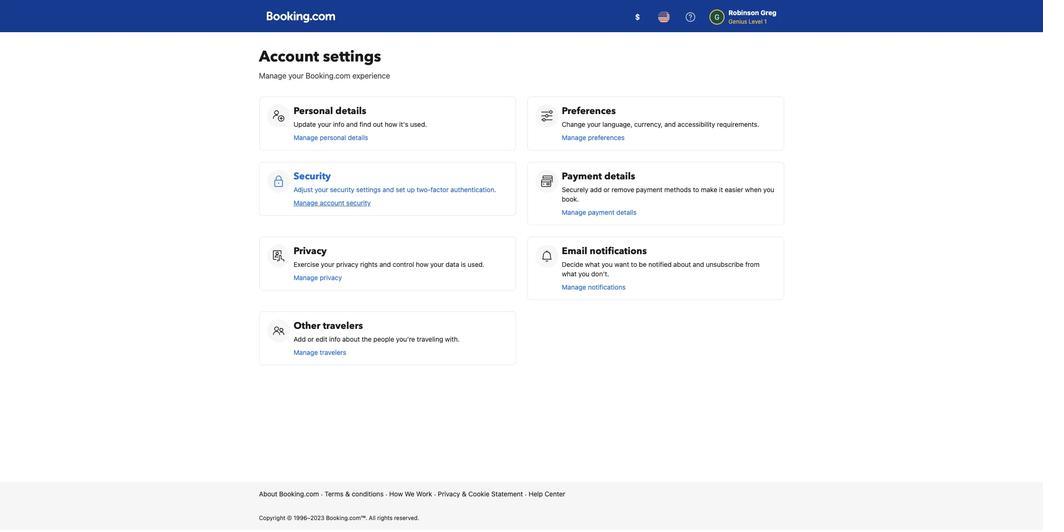 Task type: vqa. For each thing, say whether or not it's contained in the screenshot.
Payment details
no



Task type: locate. For each thing, give the bounding box(es) containing it.
1 vertical spatial used.
[[468, 261, 485, 269]]

how inside the privacy exercise your privacy rights and control how your data is used.
[[416, 261, 429, 269]]

don't.
[[592, 270, 609, 278]]

1 vertical spatial notifications
[[588, 284, 626, 292]]

1 vertical spatial how
[[416, 261, 429, 269]]

your
[[289, 72, 304, 80], [318, 120, 331, 128], [587, 120, 601, 128], [315, 186, 328, 194], [321, 261, 335, 269], [430, 261, 444, 269]]

manage notifications
[[562, 284, 626, 292]]

how right control
[[416, 261, 429, 269]]

to inside email notifications decide what you want to be notified about and unsubscribe from what you don't.
[[631, 261, 637, 269]]

0 horizontal spatial privacy
[[294, 245, 327, 258]]

1 vertical spatial travelers
[[320, 349, 346, 357]]

1 vertical spatial about
[[342, 336, 360, 344]]

travelers down edit
[[320, 349, 346, 357]]

privacy & cookie statement link
[[438, 490, 523, 500]]

security up manage account security
[[330, 186, 355, 194]]

manage down decide
[[562, 284, 586, 292]]

manage down adjust
[[294, 199, 318, 207]]

manage down account
[[259, 72, 287, 80]]

to
[[693, 186, 699, 194], [631, 261, 637, 269]]

0 horizontal spatial payment
[[588, 209, 615, 217]]

settings left set
[[356, 186, 381, 194]]

add
[[294, 336, 306, 344]]

1 horizontal spatial about
[[674, 261, 691, 269]]

1 vertical spatial settings
[[356, 186, 381, 194]]

and left find
[[346, 120, 358, 128]]

what up don't.
[[585, 261, 600, 269]]

other
[[294, 320, 321, 333]]

we
[[405, 491, 415, 499]]

payment down add
[[588, 209, 615, 217]]

0 horizontal spatial what
[[562, 270, 577, 278]]

1 horizontal spatial or
[[604, 186, 610, 194]]

0 vertical spatial security
[[330, 186, 355, 194]]

0 vertical spatial settings
[[323, 46, 381, 67]]

what down decide
[[562, 270, 577, 278]]

details
[[336, 105, 366, 118], [348, 134, 368, 142], [605, 170, 635, 183], [617, 209, 637, 217]]

rights left control
[[360, 261, 378, 269]]

help
[[529, 491, 543, 499]]

data
[[446, 261, 459, 269]]

1 horizontal spatial used.
[[468, 261, 485, 269]]

& for terms
[[345, 491, 350, 499]]

1 horizontal spatial &
[[462, 491, 467, 499]]

2 & from the left
[[462, 491, 467, 499]]

details down remove at the right of the page
[[617, 209, 637, 217]]

and for personal details
[[346, 120, 358, 128]]

0 vertical spatial about
[[674, 261, 691, 269]]

booking.com
[[306, 72, 351, 80], [279, 491, 319, 499]]

and
[[346, 120, 358, 128], [665, 120, 676, 128], [383, 186, 394, 194], [380, 261, 391, 269], [693, 261, 704, 269]]

about right notified
[[674, 261, 691, 269]]

security right account
[[346, 199, 371, 207]]

about left the at bottom
[[342, 336, 360, 344]]

or inside payment details securely add or remove payment methods to make it easier when you book.
[[604, 186, 610, 194]]

you down decide
[[579, 270, 590, 278]]

1 horizontal spatial privacy
[[438, 491, 460, 499]]

& right the terms
[[345, 491, 350, 499]]

manage down change
[[562, 134, 586, 142]]

0 horizontal spatial used.
[[410, 120, 427, 128]]

your up manage preferences
[[587, 120, 601, 128]]

manage down the update
[[294, 134, 318, 142]]

0 vertical spatial privacy
[[294, 245, 327, 258]]

your down security
[[315, 186, 328, 194]]

or
[[604, 186, 610, 194], [308, 336, 314, 344]]

& for privacy
[[462, 491, 467, 499]]

and right currency,
[[665, 120, 676, 128]]

manage down exercise at left
[[294, 274, 318, 282]]

how left "it's"
[[385, 120, 398, 128]]

1 horizontal spatial payment
[[636, 186, 663, 194]]

rights right all
[[377, 515, 393, 522]]

0 vertical spatial info
[[333, 120, 345, 128]]

1 vertical spatial payment
[[588, 209, 615, 217]]

1 vertical spatial you
[[602, 261, 613, 269]]

reserved.
[[394, 515, 419, 522]]

you inside payment details securely add or remove payment methods to make it easier when you book.
[[764, 186, 775, 194]]

0 vertical spatial used.
[[410, 120, 427, 128]]

and inside personal details update your info and find out how it's used.
[[346, 120, 358, 128]]

or right add
[[604, 186, 610, 194]]

rights
[[360, 261, 378, 269], [377, 515, 393, 522]]

0 vertical spatial booking.com
[[306, 72, 351, 80]]

travelers
[[323, 320, 363, 333], [320, 349, 346, 357]]

you
[[764, 186, 775, 194], [602, 261, 613, 269], [579, 270, 590, 278]]

manage for email notifications
[[562, 284, 586, 292]]

1 vertical spatial privacy
[[438, 491, 460, 499]]

change
[[562, 120, 586, 128]]

and for preferences
[[665, 120, 676, 128]]

about
[[674, 261, 691, 269], [342, 336, 360, 344]]

your up manage personal details
[[318, 120, 331, 128]]

manage down book.
[[562, 209, 586, 217]]

and inside preferences change your language, currency, and accessibility requirements.
[[665, 120, 676, 128]]

details up remove at the right of the page
[[605, 170, 635, 183]]

manage for preferences
[[562, 134, 586, 142]]

1
[[765, 18, 767, 25]]

currency,
[[634, 120, 663, 128]]

update
[[294, 120, 316, 128]]

travelers up edit
[[323, 320, 363, 333]]

details down find
[[348, 134, 368, 142]]

accessibility
[[678, 120, 715, 128]]

&
[[345, 491, 350, 499], [462, 491, 467, 499]]

manage down add
[[294, 349, 318, 357]]

manage
[[259, 72, 287, 80], [294, 134, 318, 142], [562, 134, 586, 142], [294, 199, 318, 207], [562, 209, 586, 217], [294, 274, 318, 282], [562, 284, 586, 292], [294, 349, 318, 357]]

1 vertical spatial info
[[329, 336, 341, 344]]

2 vertical spatial you
[[579, 270, 590, 278]]

$
[[635, 13, 640, 21]]

details inside personal details update your info and find out how it's used.
[[336, 105, 366, 118]]

details up find
[[336, 105, 366, 118]]

about
[[259, 491, 277, 499]]

manage for security
[[294, 199, 318, 207]]

1 & from the left
[[345, 491, 350, 499]]

help center link
[[529, 490, 566, 500]]

manage for payment details
[[562, 209, 586, 217]]

1 horizontal spatial you
[[602, 261, 613, 269]]

0 horizontal spatial &
[[345, 491, 350, 499]]

settings inside the account settings manage your booking.com experience
[[323, 46, 381, 67]]

1 vertical spatial what
[[562, 270, 577, 278]]

travelers inside other travelers add or edit info about the people you're traveling with.
[[323, 320, 363, 333]]

and left unsubscribe
[[693, 261, 704, 269]]

used. right is
[[468, 261, 485, 269]]

manage for personal details
[[294, 134, 318, 142]]

0 vertical spatial rights
[[360, 261, 378, 269]]

privacy & cookie statement
[[438, 491, 523, 499]]

privacy inside the privacy exercise your privacy rights and control how your data is used.
[[294, 245, 327, 258]]

you up don't.
[[602, 261, 613, 269]]

email notifications decide what you want to be notified about and unsubscribe from what you don't.
[[562, 245, 760, 278]]

it's
[[399, 120, 409, 128]]

and inside 'security adjust your security settings and set up two-factor authentication.'
[[383, 186, 394, 194]]

control
[[393, 261, 414, 269]]

0 vertical spatial to
[[693, 186, 699, 194]]

1 vertical spatial to
[[631, 261, 637, 269]]

info right edit
[[329, 336, 341, 344]]

and left set
[[383, 186, 394, 194]]

payment details securely add or remove payment methods to make it easier when you book.
[[562, 170, 775, 203]]

used.
[[410, 120, 427, 128], [468, 261, 485, 269]]

info up personal
[[333, 120, 345, 128]]

your inside personal details update your info and find out how it's used.
[[318, 120, 331, 128]]

genius
[[729, 18, 747, 25]]

0 horizontal spatial to
[[631, 261, 637, 269]]

payment right remove at the right of the page
[[636, 186, 663, 194]]

you right when
[[764, 186, 775, 194]]

manage privacy
[[294, 274, 342, 282]]

payment
[[636, 186, 663, 194], [588, 209, 615, 217]]

and left control
[[380, 261, 391, 269]]

0 vertical spatial you
[[764, 186, 775, 194]]

adjust
[[294, 186, 313, 194]]

booking.com up personal
[[306, 72, 351, 80]]

0 horizontal spatial about
[[342, 336, 360, 344]]

to left be
[[631, 261, 637, 269]]

manage personal details
[[294, 134, 368, 142]]

remove
[[612, 186, 634, 194]]

requirements.
[[717, 120, 760, 128]]

0 vertical spatial privacy
[[336, 261, 359, 269]]

0 vertical spatial notifications
[[590, 245, 647, 258]]

your inside the account settings manage your booking.com experience
[[289, 72, 304, 80]]

travelers for manage
[[320, 349, 346, 357]]

how
[[385, 120, 398, 128], [416, 261, 429, 269]]

preferences
[[562, 105, 616, 118]]

find
[[360, 120, 371, 128]]

0 horizontal spatial how
[[385, 120, 398, 128]]

privacy up exercise at left
[[294, 245, 327, 258]]

notifications down don't.
[[588, 284, 626, 292]]

info inside personal details update your info and find out how it's used.
[[333, 120, 345, 128]]

security
[[294, 170, 331, 183]]

what
[[585, 261, 600, 269], [562, 270, 577, 278]]

be
[[639, 261, 647, 269]]

or left edit
[[308, 336, 314, 344]]

2 horizontal spatial you
[[764, 186, 775, 194]]

notifications
[[590, 245, 647, 258], [588, 284, 626, 292]]

settings up experience
[[323, 46, 381, 67]]

notifications up the want
[[590, 245, 647, 258]]

used. right "it's"
[[410, 120, 427, 128]]

0 horizontal spatial or
[[308, 336, 314, 344]]

0 vertical spatial payment
[[636, 186, 663, 194]]

used. inside personal details update your info and find out how it's used.
[[410, 120, 427, 128]]

privacy right work
[[438, 491, 460, 499]]

decide
[[562, 261, 583, 269]]

1 vertical spatial or
[[308, 336, 314, 344]]

info inside other travelers add or edit info about the people you're traveling with.
[[329, 336, 341, 344]]

0 horizontal spatial you
[[579, 270, 590, 278]]

booking.com up ©
[[279, 491, 319, 499]]

privacy
[[336, 261, 359, 269], [320, 274, 342, 282]]

unsubscribe
[[706, 261, 744, 269]]

terms
[[325, 491, 344, 499]]

and inside the privacy exercise your privacy rights and control how your data is used.
[[380, 261, 391, 269]]

and inside email notifications decide what you want to be notified about and unsubscribe from what you don't.
[[693, 261, 704, 269]]

your down account
[[289, 72, 304, 80]]

1 vertical spatial rights
[[377, 515, 393, 522]]

0 vertical spatial travelers
[[323, 320, 363, 333]]

to left make
[[693, 186, 699, 194]]

1 horizontal spatial how
[[416, 261, 429, 269]]

notifications inside email notifications decide what you want to be notified about and unsubscribe from what you don't.
[[590, 245, 647, 258]]

1 horizontal spatial to
[[693, 186, 699, 194]]

0 vertical spatial what
[[585, 261, 600, 269]]

manage for privacy
[[294, 274, 318, 282]]

manage travelers
[[294, 349, 346, 357]]

& left cookie
[[462, 491, 467, 499]]

0 vertical spatial or
[[604, 186, 610, 194]]

copyright © 1996–2023 booking.com™. all rights reserved.
[[259, 515, 419, 522]]

privacy for privacy & cookie statement
[[438, 491, 460, 499]]

0 vertical spatial how
[[385, 120, 398, 128]]

travelers for other
[[323, 320, 363, 333]]

settings
[[323, 46, 381, 67], [356, 186, 381, 194]]

about inside email notifications decide what you want to be notified about and unsubscribe from what you don't.
[[674, 261, 691, 269]]



Task type: describe. For each thing, give the bounding box(es) containing it.
the
[[362, 336, 372, 344]]

book.
[[562, 195, 579, 203]]

people
[[374, 336, 394, 344]]

payment
[[562, 170, 602, 183]]

is
[[461, 261, 466, 269]]

manage account security
[[294, 199, 371, 207]]

1 horizontal spatial what
[[585, 261, 600, 269]]

personal details update your info and find out how it's used.
[[294, 105, 427, 128]]

email
[[562, 245, 588, 258]]

factor
[[431, 186, 449, 194]]

manage preferences
[[562, 134, 625, 142]]

preferences change your language, currency, and accessibility requirements.
[[562, 105, 760, 128]]

your inside 'security adjust your security settings and set up two-factor authentication.'
[[315, 186, 328, 194]]

help center
[[529, 491, 566, 499]]

how we work
[[389, 491, 432, 499]]

and for security
[[383, 186, 394, 194]]

to inside payment details securely add or remove payment methods to make it easier when you book.
[[693, 186, 699, 194]]

when
[[745, 186, 762, 194]]

personal
[[294, 105, 333, 118]]

booking.com™.
[[326, 515, 367, 522]]

preferences
[[588, 134, 625, 142]]

1 vertical spatial security
[[346, 199, 371, 207]]

your up the manage privacy
[[321, 261, 335, 269]]

account
[[320, 199, 345, 207]]

about booking.com link
[[259, 490, 319, 500]]

level
[[749, 18, 763, 25]]

securely
[[562, 186, 589, 194]]

details inside payment details securely add or remove payment methods to make it easier when you book.
[[605, 170, 635, 183]]

manage for other travelers
[[294, 349, 318, 357]]

about inside other travelers add or edit info about the people you're traveling with.
[[342, 336, 360, 344]]

easier
[[725, 186, 744, 194]]

conditions
[[352, 491, 384, 499]]

exercise
[[294, 261, 319, 269]]

privacy inside the privacy exercise your privacy rights and control how your data is used.
[[336, 261, 359, 269]]

and for privacy
[[380, 261, 391, 269]]

language,
[[603, 120, 633, 128]]

booking.com inside the account settings manage your booking.com experience
[[306, 72, 351, 80]]

how inside personal details update your info and find out how it's used.
[[385, 120, 398, 128]]

you're
[[396, 336, 415, 344]]

account settings manage your booking.com experience
[[259, 46, 390, 80]]

manage inside the account settings manage your booking.com experience
[[259, 72, 287, 80]]

terms & conditions link
[[325, 490, 384, 500]]

experience
[[352, 72, 390, 80]]

out
[[373, 120, 383, 128]]

rights inside the privacy exercise your privacy rights and control how your data is used.
[[360, 261, 378, 269]]

$ button
[[626, 6, 649, 28]]

your inside preferences change your language, currency, and accessibility requirements.
[[587, 120, 601, 128]]

how
[[389, 491, 403, 499]]

privacy for privacy exercise your privacy rights and control how your data is used.
[[294, 245, 327, 258]]

terms & conditions
[[325, 491, 384, 499]]

from
[[746, 261, 760, 269]]

copyright
[[259, 515, 285, 522]]

security inside 'security adjust your security settings and set up two-factor authentication.'
[[330, 186, 355, 194]]

security adjust your security settings and set up two-factor authentication.
[[294, 170, 496, 194]]

statement
[[492, 491, 523, 499]]

privacy exercise your privacy rights and control how your data is used.
[[294, 245, 485, 269]]

traveling
[[417, 336, 443, 344]]

personal
[[320, 134, 346, 142]]

used. inside the privacy exercise your privacy rights and control how your data is used.
[[468, 261, 485, 269]]

it
[[719, 186, 723, 194]]

robinson
[[729, 9, 759, 17]]

or inside other travelers add or edit info about the people you're traveling with.
[[308, 336, 314, 344]]

1996–2023
[[294, 515, 325, 522]]

notifications for manage
[[588, 284, 626, 292]]

your left data
[[430, 261, 444, 269]]

want
[[615, 261, 629, 269]]

make
[[701, 186, 718, 194]]

add
[[590, 186, 602, 194]]

about booking.com
[[259, 491, 319, 499]]

manage payment details
[[562, 209, 639, 217]]

center
[[545, 491, 566, 499]]

account
[[259, 46, 319, 67]]

robinson greg genius level 1
[[729, 9, 777, 25]]

how we work link
[[389, 490, 432, 500]]

edit
[[316, 336, 327, 344]]

up
[[407, 186, 415, 194]]

work
[[416, 491, 432, 499]]

©
[[287, 515, 292, 522]]

all
[[369, 515, 376, 522]]

set
[[396, 186, 405, 194]]

notifications for email
[[590, 245, 647, 258]]

with.
[[445, 336, 460, 344]]

1 vertical spatial booking.com
[[279, 491, 319, 499]]

authentication.
[[451, 186, 496, 194]]

1 vertical spatial privacy
[[320, 274, 342, 282]]

settings inside 'security adjust your security settings and set up two-factor authentication.'
[[356, 186, 381, 194]]

methods
[[665, 186, 691, 194]]

greg
[[761, 9, 777, 17]]

two-
[[417, 186, 431, 194]]

cookie
[[469, 491, 490, 499]]

other travelers add or edit info about the people you're traveling with.
[[294, 320, 460, 344]]

notified
[[649, 261, 672, 269]]

payment inside payment details securely add or remove payment methods to make it easier when you book.
[[636, 186, 663, 194]]



